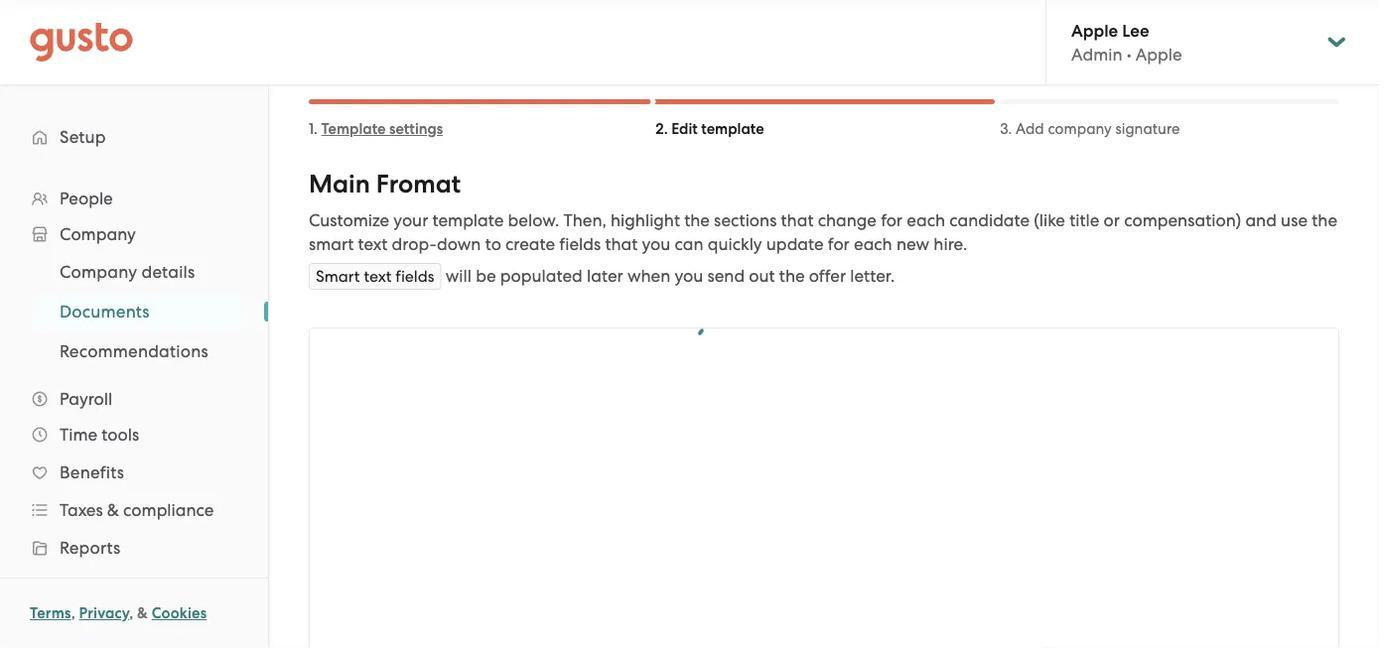 Task type: vqa. For each thing, say whether or not it's contained in the screenshot.
the top For
yes



Task type: describe. For each thing, give the bounding box(es) containing it.
lee
[[1123, 20, 1150, 40]]

compensation)
[[1124, 211, 1242, 230]]

documents link
[[36, 294, 248, 330]]

admin
[[1072, 44, 1123, 64]]

setup link
[[20, 119, 248, 155]]

template
[[321, 120, 386, 138]]

edit
[[672, 120, 698, 138]]

drop-
[[392, 234, 437, 254]]

down
[[437, 234, 481, 254]]

privacy
[[79, 605, 129, 623]]

company for company
[[60, 224, 136, 244]]

time tools
[[60, 425, 139, 445]]

benefits
[[60, 463, 124, 483]]

new
[[897, 234, 930, 254]]

customize
[[309, 211, 390, 230]]

0 vertical spatial that
[[781, 211, 814, 230]]

fields inside smart text fields will be populated later when you send out the offer letter.
[[396, 267, 435, 286]]

smart text fields will be populated later when you send out the offer letter.
[[316, 266, 895, 286]]

1 , from the left
[[71, 605, 75, 623]]

compliance
[[123, 501, 214, 520]]

privacy link
[[79, 605, 129, 623]]

then,
[[564, 211, 607, 230]]

taxes & compliance
[[60, 501, 214, 520]]

signature
[[1116, 120, 1180, 138]]

taxes & compliance button
[[20, 493, 248, 528]]

time
[[60, 425, 97, 445]]

edit template
[[672, 120, 764, 138]]

list containing company details
[[0, 252, 268, 371]]

can
[[675, 234, 704, 254]]

quickly
[[708, 234, 762, 254]]

company for company details
[[60, 262, 137, 282]]

0 horizontal spatial apple
[[1072, 20, 1119, 40]]

documents
[[60, 302, 150, 322]]

highlight
[[611, 211, 680, 230]]

be
[[476, 266, 496, 286]]

populated
[[500, 266, 583, 286]]

benefits link
[[20, 455, 248, 491]]

1 vertical spatial &
[[137, 605, 148, 623]]

text inside smart text fields will be populated later when you send out the offer letter.
[[364, 267, 392, 286]]

create
[[506, 234, 555, 254]]

template inside 'customize your template below. then, highlight the sections that change for each candidate (like title or compensation) and use the smart text drop-down to create fields that you can quickly update for each new hire.'
[[433, 211, 504, 230]]

1 horizontal spatial apple
[[1136, 44, 1182, 64]]

title
[[1070, 211, 1100, 230]]

1 vertical spatial you
[[675, 266, 703, 286]]

tools
[[102, 425, 139, 445]]

company details link
[[36, 254, 248, 290]]

list containing people
[[0, 181, 268, 649]]

terms , privacy , & cookies
[[30, 605, 207, 623]]

1 vertical spatial each
[[854, 234, 893, 254]]

sections
[[714, 211, 777, 230]]

settings
[[389, 120, 443, 138]]

1 horizontal spatial the
[[779, 266, 805, 286]]

0 vertical spatial for
[[881, 211, 903, 230]]

offer
[[809, 266, 846, 286]]

payroll button
[[20, 381, 248, 417]]

terms
[[30, 605, 71, 623]]

your
[[394, 211, 428, 230]]

(like
[[1034, 211, 1066, 230]]

2 , from the left
[[129, 605, 133, 623]]

apple lee admin • apple
[[1072, 20, 1182, 64]]



Task type: locate. For each thing, give the bounding box(es) containing it.
template settings
[[321, 120, 443, 138]]

setup
[[60, 127, 106, 147]]

payroll
[[60, 389, 112, 409]]

template settings link
[[321, 120, 443, 138]]

0 horizontal spatial each
[[854, 234, 893, 254]]

,
[[71, 605, 75, 623], [129, 605, 133, 623]]

0 vertical spatial company
[[60, 224, 136, 244]]

each
[[907, 211, 946, 230], [854, 234, 893, 254]]

that down the highlight
[[605, 234, 638, 254]]

apple right •
[[1136, 44, 1182, 64]]

0 vertical spatial &
[[107, 501, 119, 520]]

1 horizontal spatial that
[[781, 211, 814, 230]]

reports
[[60, 538, 121, 558]]

1 list from the top
[[0, 181, 268, 649]]

taxes
[[60, 501, 103, 520]]

0 vertical spatial each
[[907, 211, 946, 230]]

recommendations
[[60, 342, 208, 362]]

main fromat
[[309, 169, 461, 200]]

later
[[587, 266, 623, 286]]

0 vertical spatial you
[[642, 234, 671, 254]]

the
[[684, 211, 710, 230], [1312, 211, 1338, 230], [779, 266, 805, 286]]

0 vertical spatial fields
[[560, 234, 601, 254]]

candidate
[[950, 211, 1030, 230]]

1 horizontal spatial ,
[[129, 605, 133, 623]]

company down "people"
[[60, 224, 136, 244]]

1 vertical spatial template
[[433, 211, 504, 230]]

company inside dropdown button
[[60, 224, 136, 244]]

use
[[1281, 211, 1308, 230]]

details
[[142, 262, 195, 282]]

company button
[[20, 217, 248, 252]]

0 horizontal spatial the
[[684, 211, 710, 230]]

cookies button
[[152, 602, 207, 626]]

fromat
[[376, 169, 461, 200]]

1 horizontal spatial &
[[137, 605, 148, 623]]

0 vertical spatial template
[[702, 120, 764, 138]]

2 list from the top
[[0, 252, 268, 371]]

0 horizontal spatial ,
[[71, 605, 75, 623]]

each up new
[[907, 211, 946, 230]]

home image
[[30, 22, 133, 62]]

list
[[0, 181, 268, 649], [0, 252, 268, 371]]

and
[[1246, 211, 1277, 230]]

1 vertical spatial apple
[[1136, 44, 1182, 64]]

fields
[[560, 234, 601, 254], [396, 267, 435, 286]]

1 vertical spatial fields
[[396, 267, 435, 286]]

reports link
[[20, 530, 248, 566]]

apple
[[1072, 20, 1119, 40], [1136, 44, 1182, 64]]

1 horizontal spatial each
[[907, 211, 946, 230]]

1 horizontal spatial fields
[[560, 234, 601, 254]]

& right taxes on the bottom of the page
[[107, 501, 119, 520]]

0 horizontal spatial for
[[828, 234, 850, 254]]

1 company from the top
[[60, 224, 136, 244]]

smart
[[309, 234, 354, 254]]

people
[[60, 189, 113, 209]]

smart
[[316, 267, 360, 286]]

text inside 'customize your template below. then, highlight the sections that change for each candidate (like title or compensation) and use the smart text drop-down to create fields that you can quickly update for each new hire.'
[[358, 234, 388, 254]]

each up letter.
[[854, 234, 893, 254]]

1 vertical spatial company
[[60, 262, 137, 282]]

&
[[107, 501, 119, 520], [137, 605, 148, 623]]

text right smart
[[364, 267, 392, 286]]

that
[[781, 211, 814, 230], [605, 234, 638, 254]]

0 vertical spatial apple
[[1072, 20, 1119, 40]]

0 horizontal spatial you
[[642, 234, 671, 254]]

text
[[358, 234, 388, 254], [364, 267, 392, 286]]

update
[[767, 234, 824, 254]]

0 horizontal spatial template
[[433, 211, 504, 230]]

text down customize
[[358, 234, 388, 254]]

2 horizontal spatial the
[[1312, 211, 1338, 230]]

send
[[708, 266, 745, 286]]

company details
[[60, 262, 195, 282]]

main
[[309, 169, 370, 200]]

for
[[881, 211, 903, 230], [828, 234, 850, 254]]

, left "privacy"
[[71, 605, 75, 623]]

template
[[702, 120, 764, 138], [433, 211, 504, 230]]

add company signature
[[1016, 120, 1180, 138]]

fields down drop-
[[396, 267, 435, 286]]

will
[[446, 266, 472, 286]]

1 vertical spatial that
[[605, 234, 638, 254]]

0 horizontal spatial that
[[605, 234, 638, 254]]

2 company from the top
[[60, 262, 137, 282]]

customize your template below. then, highlight the sections that change for each candidate (like title or compensation) and use the smart text drop-down to create fields that you can quickly update for each new hire.
[[309, 211, 1338, 254]]

change
[[818, 211, 877, 230]]

recommendations link
[[36, 334, 248, 369]]

template right edit
[[702, 120, 764, 138]]

fields inside 'customize your template below. then, highlight the sections that change for each candidate (like title or compensation) and use the smart text drop-down to create fields that you can quickly update for each new hire.'
[[560, 234, 601, 254]]

1 horizontal spatial you
[[675, 266, 703, 286]]

to
[[485, 234, 501, 254]]

out
[[749, 266, 775, 286]]

people button
[[20, 181, 248, 217]]

& left cookies
[[137, 605, 148, 623]]

you down can
[[675, 266, 703, 286]]

that up update
[[781, 211, 814, 230]]

0 vertical spatial text
[[358, 234, 388, 254]]

fields down then,
[[560, 234, 601, 254]]

time tools button
[[20, 417, 248, 453]]

loading… image
[[674, 308, 706, 340]]

company up documents
[[60, 262, 137, 282]]

1 horizontal spatial for
[[881, 211, 903, 230]]

cookies
[[152, 605, 207, 623]]

or
[[1104, 211, 1120, 230]]

below.
[[508, 211, 559, 230]]

0 horizontal spatial fields
[[396, 267, 435, 286]]

1 horizontal spatial template
[[702, 120, 764, 138]]

the right the 'use'
[[1312, 211, 1338, 230]]

apple up admin
[[1072, 20, 1119, 40]]

hire.
[[934, 234, 968, 254]]

for up new
[[881, 211, 903, 230]]

company
[[1048, 120, 1112, 138]]

gusto navigation element
[[0, 85, 268, 649]]

& inside dropdown button
[[107, 501, 119, 520]]

terms link
[[30, 605, 71, 623]]

0 horizontal spatial &
[[107, 501, 119, 520]]

letter.
[[851, 266, 895, 286]]

you inside 'customize your template below. then, highlight the sections that change for each candidate (like title or compensation) and use the smart text drop-down to create fields that you can quickly update for each new hire.'
[[642, 234, 671, 254]]

when
[[628, 266, 671, 286]]

add
[[1016, 120, 1045, 138]]

you
[[642, 234, 671, 254], [675, 266, 703, 286]]

template up down
[[433, 211, 504, 230]]

the up can
[[684, 211, 710, 230]]

for down change
[[828, 234, 850, 254]]

company
[[60, 224, 136, 244], [60, 262, 137, 282]]

•
[[1127, 44, 1132, 64]]

the right out
[[779, 266, 805, 286]]

1 vertical spatial for
[[828, 234, 850, 254]]

you down the highlight
[[642, 234, 671, 254]]

1 vertical spatial text
[[364, 267, 392, 286]]

, left cookies
[[129, 605, 133, 623]]



